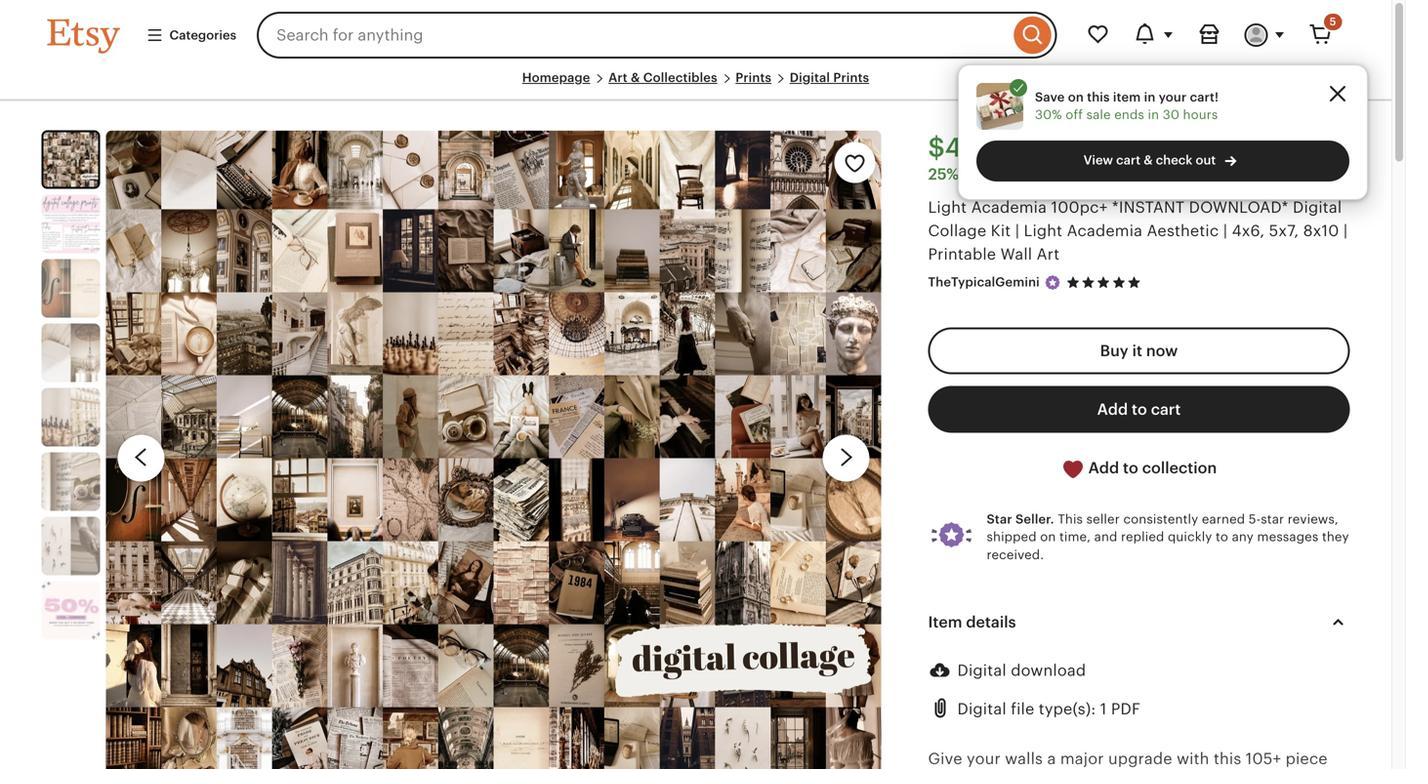 Task type: locate. For each thing, give the bounding box(es) containing it.
type(s):
[[1039, 701, 1097, 718]]

collage
[[929, 222, 987, 240]]

105+
[[1246, 751, 1282, 768]]

on down seller.
[[1041, 530, 1057, 545]]

art & collectibles link
[[609, 70, 718, 85]]

0 vertical spatial this
[[1088, 90, 1111, 104]]

they
[[1323, 530, 1350, 545]]

art up star_seller icon
[[1037, 246, 1060, 264]]

0 horizontal spatial on
[[1041, 530, 1057, 545]]

add inside button
[[1089, 460, 1120, 478]]

earned
[[1203, 513, 1246, 527]]

0 vertical spatial art
[[609, 70, 628, 85]]

your right give
[[967, 751, 1001, 768]]

0 horizontal spatial light
[[929, 199, 967, 217]]

this left item
[[1088, 90, 1111, 104]]

a right for
[[1048, 166, 1057, 183]]

1 vertical spatial off
[[963, 166, 985, 183]]

to down earned
[[1216, 530, 1229, 545]]

1 vertical spatial a
[[1048, 751, 1057, 768]]

kit
[[991, 222, 1012, 240]]

light academia 100pc+ *instant download* digital collage kit | light academia aesthetic | 4x6, 5x7, 8x10 | printable wall art
[[929, 199, 1349, 264]]

1 vertical spatial your
[[967, 751, 1001, 768]]

digital download
[[958, 663, 1087, 680]]

0 vertical spatial sale
[[1087, 108, 1112, 122]]

digital down details
[[958, 663, 1007, 680]]

0 horizontal spatial this
[[1088, 90, 1111, 104]]

| right 8x10
[[1344, 222, 1349, 240]]

1 horizontal spatial cart
[[1152, 401, 1182, 419]]

replied
[[1122, 530, 1165, 545]]

1 vertical spatial this
[[1214, 751, 1242, 768]]

0 vertical spatial light
[[929, 199, 967, 217]]

wall
[[1001, 246, 1033, 264]]

0 horizontal spatial &
[[631, 70, 640, 85]]

buy it now
[[1101, 343, 1179, 360]]

homepage link
[[522, 70, 591, 85]]

& inside menu bar
[[631, 70, 640, 85]]

| right kit
[[1016, 222, 1020, 240]]

to
[[1132, 401, 1148, 419], [1124, 460, 1139, 478], [1216, 530, 1229, 545]]

this right with
[[1214, 751, 1242, 768]]

item
[[1114, 90, 1142, 104]]

academia up kit
[[972, 199, 1047, 217]]

off down "$4.56"
[[963, 166, 985, 183]]

to left collection
[[1124, 460, 1139, 478]]

item details
[[929, 614, 1017, 632]]

0 vertical spatial in
[[1145, 90, 1156, 104]]

1 vertical spatial art
[[1037, 246, 1060, 264]]

art down the search for anything text field
[[609, 70, 628, 85]]

1
[[1101, 701, 1108, 718]]

add up seller
[[1089, 460, 1120, 478]]

$4.56 $6.07
[[929, 132, 1043, 163]]

light academia 100pc instant download digital collage kit image 1 image
[[106, 131, 882, 770], [43, 132, 98, 187]]

to inside button
[[1124, 460, 1139, 478]]

in right item
[[1145, 90, 1156, 104]]

item details button
[[911, 600, 1368, 646]]

aesthetic
[[1148, 222, 1220, 240]]

add inside 'button'
[[1098, 401, 1129, 419]]

0 vertical spatial to
[[1132, 401, 1148, 419]]

5
[[1331, 16, 1337, 28]]

0 horizontal spatial cart
[[1117, 153, 1141, 168]]

with
[[1177, 751, 1210, 768]]

academia down 100pc+
[[1068, 222, 1143, 240]]

ends
[[1115, 108, 1145, 122]]

this
[[1088, 90, 1111, 104], [1214, 751, 1242, 768]]

0 vertical spatial &
[[631, 70, 640, 85]]

details
[[967, 614, 1017, 632]]

give your walls a major upgrade with this 105+ piece
[[929, 751, 1329, 770]]

art
[[609, 70, 628, 85], [1037, 246, 1060, 264]]

menu bar
[[47, 70, 1345, 101]]

your
[[1159, 90, 1187, 104], [967, 751, 1001, 768]]

0 horizontal spatial prints
[[736, 70, 772, 85]]

digital right prints link
[[790, 70, 831, 85]]

1 horizontal spatial this
[[1214, 751, 1242, 768]]

out
[[1196, 153, 1217, 168]]

0 horizontal spatial academia
[[972, 199, 1047, 217]]

prints
[[736, 70, 772, 85], [834, 70, 870, 85]]

cart down now
[[1152, 401, 1182, 419]]

sale inside 'save on this item in your cart! 30% off sale ends in 30 hours'
[[1087, 108, 1112, 122]]

light academia 100pc instant download digital collage kit image 6 image
[[42, 453, 100, 512]]

1 vertical spatial in
[[1148, 108, 1160, 122]]

& down the search for anything text field
[[631, 70, 640, 85]]

to inside 'button'
[[1132, 401, 1148, 419]]

categories
[[170, 28, 237, 42]]

download
[[1011, 663, 1087, 680]]

a
[[1048, 166, 1057, 183], [1048, 751, 1057, 768]]

sale left for
[[989, 166, 1019, 183]]

1 horizontal spatial prints
[[834, 70, 870, 85]]

your up 30 on the top right
[[1159, 90, 1187, 104]]

0 vertical spatial your
[[1159, 90, 1187, 104]]

printable
[[929, 246, 997, 264]]

check
[[1157, 153, 1193, 168]]

this seller consistently earned 5-star reviews, shipped on time, and replied quickly to any messages they received.
[[987, 513, 1350, 563]]

light up wall
[[1024, 222, 1063, 240]]

2 horizontal spatial |
[[1344, 222, 1349, 240]]

|
[[1016, 222, 1020, 240], [1224, 222, 1228, 240], [1344, 222, 1349, 240]]

in left 30 on the top right
[[1148, 108, 1160, 122]]

1 horizontal spatial sale
[[1087, 108, 1112, 122]]

*instant
[[1113, 199, 1185, 217]]

limited
[[1061, 166, 1114, 183]]

add to cart button
[[929, 387, 1351, 434]]

digital up 8x10
[[1294, 199, 1343, 217]]

add to collection button
[[929, 445, 1351, 493]]

in
[[1145, 90, 1156, 104], [1148, 108, 1160, 122]]

1 vertical spatial sale
[[989, 166, 1019, 183]]

1 vertical spatial cart
[[1152, 401, 1182, 419]]

& left check at the right top
[[1144, 153, 1153, 168]]

light up collage
[[929, 199, 967, 217]]

8x10
[[1304, 222, 1340, 240]]

star_seller image
[[1044, 274, 1062, 292]]

upgrade
[[1109, 751, 1173, 768]]

0 horizontal spatial light academia 100pc instant download digital collage kit image 1 image
[[43, 132, 98, 187]]

1 vertical spatial academia
[[1068, 222, 1143, 240]]

to for collection
[[1124, 460, 1139, 478]]

star
[[987, 513, 1013, 527]]

1 horizontal spatial your
[[1159, 90, 1187, 104]]

add to cart
[[1098, 401, 1182, 419]]

0 horizontal spatial off
[[963, 166, 985, 183]]

to down buy it now button
[[1132, 401, 1148, 419]]

seller
[[1087, 513, 1121, 527]]

1 vertical spatial &
[[1144, 153, 1153, 168]]

consistently
[[1124, 513, 1199, 527]]

digital
[[790, 70, 831, 85], [1294, 199, 1343, 217], [958, 663, 1007, 680], [958, 701, 1007, 718]]

digital left 'file'
[[958, 701, 1007, 718]]

add
[[1098, 401, 1129, 419], [1089, 460, 1120, 478]]

100pc+
[[1052, 199, 1108, 217]]

digital inside menu bar
[[790, 70, 831, 85]]

0 vertical spatial a
[[1048, 166, 1057, 183]]

0 horizontal spatial your
[[967, 751, 1001, 768]]

0 vertical spatial on
[[1069, 90, 1085, 104]]

sale
[[1087, 108, 1112, 122], [989, 166, 1019, 183]]

on right save in the top of the page
[[1069, 90, 1085, 104]]

your inside 'save on this item in your cart! 30% off sale ends in 30 hours'
[[1159, 90, 1187, 104]]

academia
[[972, 199, 1047, 217], [1068, 222, 1143, 240]]

None search field
[[257, 12, 1058, 59]]

digital file type(s): 1 pdf
[[958, 701, 1141, 718]]

buy
[[1101, 343, 1129, 360]]

0 horizontal spatial |
[[1016, 222, 1020, 240]]

0 horizontal spatial art
[[609, 70, 628, 85]]

art inside 'light academia 100pc+ *instant download* digital collage kit | light academia aesthetic | 4x6, 5x7, 8x10 | printable wall art'
[[1037, 246, 1060, 264]]

digital for digital download
[[958, 663, 1007, 680]]

off
[[1066, 108, 1084, 122], [963, 166, 985, 183]]

1 horizontal spatial |
[[1224, 222, 1228, 240]]

art & collectibles
[[609, 70, 718, 85]]

collectibles
[[644, 70, 718, 85]]

2 vertical spatial to
[[1216, 530, 1229, 545]]

light academia 100pc instant download digital collage kit image 5 image
[[42, 388, 100, 447]]

2 a from the top
[[1048, 751, 1057, 768]]

1 vertical spatial light
[[1024, 222, 1063, 240]]

received.
[[987, 548, 1045, 563]]

light
[[929, 199, 967, 217], [1024, 222, 1063, 240]]

digital for digital file type(s): 1 pdf
[[958, 701, 1007, 718]]

| left the 4x6,
[[1224, 222, 1228, 240]]

cart
[[1117, 153, 1141, 168], [1152, 401, 1182, 419]]

cart right view
[[1117, 153, 1141, 168]]

add down 'buy'
[[1098, 401, 1129, 419]]

off right 30%
[[1066, 108, 1084, 122]]

1 vertical spatial on
[[1041, 530, 1057, 545]]

shipped
[[987, 530, 1037, 545]]

0 vertical spatial off
[[1066, 108, 1084, 122]]

a right 'walls' at the right of the page
[[1048, 751, 1057, 768]]

1 vertical spatial add
[[1089, 460, 1120, 478]]

1 horizontal spatial art
[[1037, 246, 1060, 264]]

categories button
[[131, 17, 251, 53]]

1 vertical spatial to
[[1124, 460, 1139, 478]]

1 horizontal spatial on
[[1069, 90, 1085, 104]]

&
[[631, 70, 640, 85], [1144, 153, 1153, 168]]

0 vertical spatial add
[[1098, 401, 1129, 419]]

sale left ends
[[1087, 108, 1112, 122]]

0 horizontal spatial sale
[[989, 166, 1019, 183]]

off inside 'save on this item in your cart! 30% off sale ends in 30 hours'
[[1066, 108, 1084, 122]]

2 prints from the left
[[834, 70, 870, 85]]

1 horizontal spatial off
[[1066, 108, 1084, 122]]



Task type: vqa. For each thing, say whether or not it's contained in the screenshot.
our
no



Task type: describe. For each thing, give the bounding box(es) containing it.
save on this item in your cart! 30% off sale ends in 30 hours
[[1036, 90, 1220, 122]]

view
[[1084, 153, 1114, 168]]

for
[[1023, 166, 1044, 183]]

thetypicalgemini link
[[929, 275, 1040, 290]]

to for cart
[[1132, 401, 1148, 419]]

view cart & check out
[[1084, 153, 1217, 168]]

categories banner
[[12, 0, 1380, 70]]

star
[[1262, 513, 1285, 527]]

prints link
[[736, 70, 772, 85]]

save
[[1036, 90, 1065, 104]]

1 prints from the left
[[736, 70, 772, 85]]

this inside 'save on this item in your cart! 30% off sale ends in 30 hours'
[[1088, 90, 1111, 104]]

and
[[1095, 530, 1118, 545]]

25% off sale for a limited time
[[929, 166, 1151, 183]]

time,
[[1060, 530, 1091, 545]]

view cart & check out link
[[977, 141, 1350, 182]]

$4.56
[[929, 132, 1003, 163]]

add for add to cart
[[1098, 401, 1129, 419]]

digital prints
[[790, 70, 870, 85]]

light academia 100pc instant download digital collage kit image 7 image
[[42, 517, 100, 576]]

star seller.
[[987, 513, 1055, 527]]

4x6,
[[1233, 222, 1266, 240]]

5 link
[[1298, 12, 1345, 59]]

add for add to collection
[[1089, 460, 1120, 478]]

file
[[1011, 701, 1035, 718]]

major
[[1061, 751, 1105, 768]]

1 | from the left
[[1016, 222, 1020, 240]]

$6.07
[[1009, 140, 1043, 155]]

any
[[1233, 530, 1254, 545]]

30%
[[1036, 108, 1063, 122]]

download*
[[1190, 199, 1289, 217]]

piece
[[1286, 751, 1329, 768]]

light academia 100pc instant download digital collage kit image 3 image
[[42, 259, 100, 318]]

item
[[929, 614, 963, 632]]

cart inside 'button'
[[1152, 401, 1182, 419]]

this
[[1058, 513, 1084, 527]]

0 vertical spatial academia
[[972, 199, 1047, 217]]

walls
[[1006, 751, 1044, 768]]

on inside 'save on this item in your cart! 30% off sale ends in 30 hours'
[[1069, 90, 1085, 104]]

1 horizontal spatial light academia 100pc instant download digital collage kit image 1 image
[[106, 131, 882, 770]]

light academia 100pc instant download digital collage kit image 2 image
[[42, 195, 100, 254]]

1 horizontal spatial academia
[[1068, 222, 1143, 240]]

light academia 100pc instant download digital collage kit image 8 image
[[42, 582, 100, 641]]

Search for anything text field
[[257, 12, 1010, 59]]

5-
[[1249, 513, 1262, 527]]

a inside give your walls a major upgrade with this 105+ piece
[[1048, 751, 1057, 768]]

time
[[1117, 166, 1151, 183]]

give
[[929, 751, 963, 768]]

digital for digital prints
[[790, 70, 831, 85]]

0 vertical spatial cart
[[1117, 153, 1141, 168]]

homepage
[[522, 70, 591, 85]]

to inside this seller consistently earned 5-star reviews, shipped on time, and replied quickly to any messages they received.
[[1216, 530, 1229, 545]]

buy it now button
[[929, 328, 1351, 375]]

menu bar containing homepage
[[47, 70, 1345, 101]]

on inside this seller consistently earned 5-star reviews, shipped on time, and replied quickly to any messages they received.
[[1041, 530, 1057, 545]]

pdf
[[1112, 701, 1141, 718]]

thetypicalgemini
[[929, 275, 1040, 290]]

art inside menu bar
[[609, 70, 628, 85]]

30
[[1163, 108, 1180, 122]]

3 | from the left
[[1344, 222, 1349, 240]]

light academia 100pc instant download digital collage kit image 4 image
[[42, 324, 100, 383]]

your inside give your walls a major upgrade with this 105+ piece
[[967, 751, 1001, 768]]

seller.
[[1016, 513, 1055, 527]]

1 a from the top
[[1048, 166, 1057, 183]]

hours
[[1184, 108, 1219, 122]]

digital prints link
[[790, 70, 870, 85]]

1 horizontal spatial &
[[1144, 153, 1153, 168]]

5x7,
[[1270, 222, 1300, 240]]

it
[[1133, 343, 1143, 360]]

digital inside 'light academia 100pc+ *instant download* digital collage kit | light academia aesthetic | 4x6, 5x7, 8x10 | printable wall art'
[[1294, 199, 1343, 217]]

collection
[[1143, 460, 1218, 478]]

quickly
[[1169, 530, 1213, 545]]

this inside give your walls a major upgrade with this 105+ piece
[[1214, 751, 1242, 768]]

reviews,
[[1289, 513, 1339, 527]]

cart!
[[1191, 90, 1220, 104]]

now
[[1147, 343, 1179, 360]]

messages
[[1258, 530, 1319, 545]]

add to collection
[[1085, 460, 1218, 478]]

1 horizontal spatial light
[[1024, 222, 1063, 240]]

2 | from the left
[[1224, 222, 1228, 240]]

25%
[[929, 166, 960, 183]]

none search field inside categories banner
[[257, 12, 1058, 59]]



